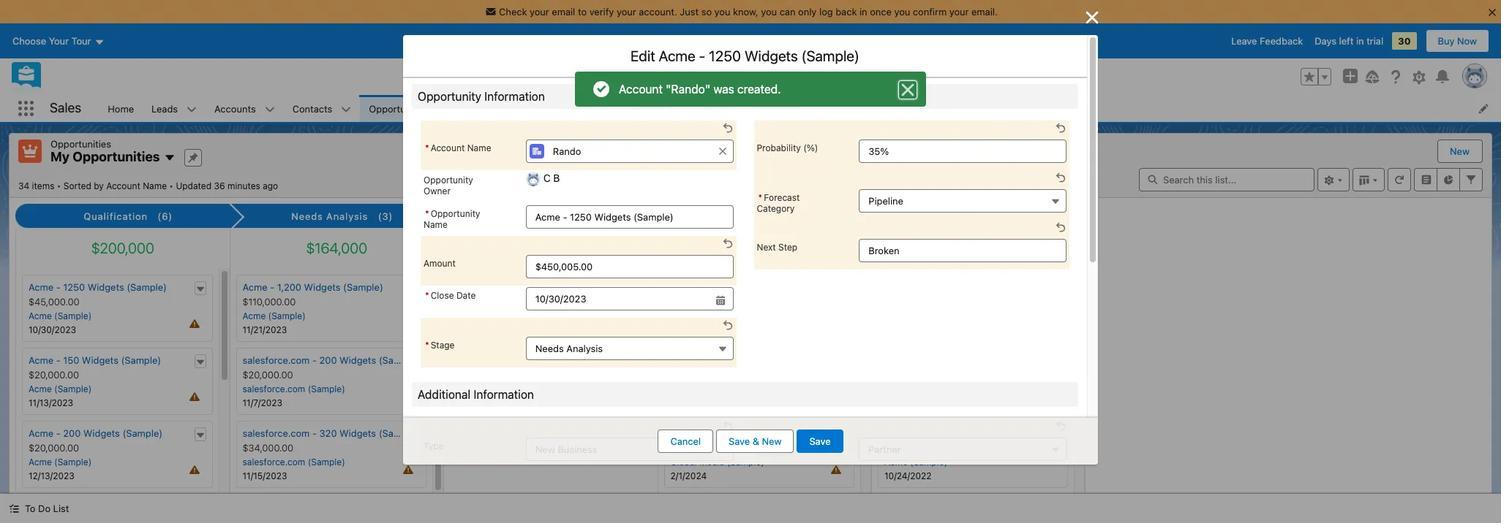 Task type: locate. For each thing, give the bounding box(es) containing it.
text default image
[[195, 284, 205, 295], [409, 284, 419, 295], [195, 358, 205, 368], [409, 358, 419, 368], [195, 431, 205, 441], [1050, 431, 1060, 441], [9, 504, 19, 515]]

acme - 1,200 widgets (sample)
[[243, 282, 383, 293]]

do
[[38, 503, 51, 515]]

1 " from the left
[[666, 83, 671, 96]]

dashboards list item
[[595, 95, 684, 122]]

opportunities up the * account name
[[369, 103, 430, 114]]

$200,000
[[91, 240, 154, 257]]

success alert dialog
[[575, 72, 926, 107]]

2 vertical spatial opportunity
[[431, 209, 480, 219]]

media
[[701, 428, 728, 440], [699, 457, 725, 468]]

opportunity for owner
[[424, 175, 473, 186]]

so
[[701, 6, 712, 18]]

1 vertical spatial group
[[424, 288, 733, 311]]

acme - 140 widgets (sample) link
[[671, 355, 803, 367]]

salesforce.com up $34,000.00
[[243, 428, 310, 440]]

1 horizontal spatial 1250
[[709, 48, 741, 64]]

(sample) inside $20,000.00 acme (sample) 11/13/2023
[[54, 384, 92, 395]]

salesforce.com down $34,000.00
[[243, 457, 305, 468]]

analysis inside my opportunities|opportunities|list view "element"
[[326, 211, 368, 222]]

acme up 11/13/2023
[[29, 384, 52, 395]]

name
[[467, 143, 491, 154], [143, 180, 167, 191], [424, 219, 448, 230]]

- left 80
[[731, 428, 735, 440]]

* opportunity name
[[424, 209, 480, 230]]

you right once
[[894, 6, 910, 18]]

log
[[819, 6, 833, 18]]

search... button
[[582, 65, 874, 89]]

* inside the * forecast category
[[758, 192, 762, 203]]

- for acme - 650 widgets (sample)
[[912, 428, 917, 440]]

acme (sample) link down $45,000.00
[[29, 311, 92, 322]]

buy
[[1438, 35, 1455, 47]]

pipeline list item
[[754, 170, 1070, 220]]

* up negotiation
[[758, 192, 762, 203]]

1 salesforce.com (sample) link from the top
[[243, 384, 345, 395]]

text default image for salesforce.com - 200 widgets (sample)
[[409, 358, 419, 368]]

650
[[919, 428, 937, 440]]

group down amount list item
[[424, 288, 733, 311]]

forecasts
[[543, 103, 586, 114]]

to do list
[[25, 503, 69, 515]]

acme up 12/13/2023
[[29, 457, 52, 468]]

* left "close"
[[425, 290, 429, 301]]

acme (sample) link up 11/13/2023
[[29, 384, 92, 395]]

1 horizontal spatial account
[[431, 143, 465, 154]]

acme - 200 widgets (sample)
[[29, 428, 163, 440]]

• right the items at the left of the page
[[57, 180, 61, 191]]

0 vertical spatial account
[[619, 83, 663, 96]]

acme up 10/30/2023 on the bottom left
[[29, 311, 52, 322]]

next step list item
[[754, 220, 1070, 270]]

your left email
[[530, 6, 549, 18]]

- up $20,000.00 salesforce.com (sample) 11/7/2023
[[312, 355, 317, 367]]

200
[[319, 355, 337, 367], [63, 428, 81, 440]]

0 horizontal spatial account
[[106, 180, 140, 191]]

* for * account name
[[425, 143, 429, 154]]

None search field
[[1139, 168, 1315, 191]]

1 horizontal spatial your
[[617, 6, 636, 18]]

• left updated
[[169, 180, 173, 191]]

34 items • sorted by account name • updated 36 minutes ago
[[18, 180, 278, 191]]

acme up $60,000.00
[[885, 428, 909, 440]]

- left '150'
[[56, 355, 61, 367]]

1 horizontal spatial needs
[[535, 343, 564, 355]]

* inside list item
[[425, 143, 429, 154]]

0 vertical spatial in
[[860, 6, 867, 18]]

2 horizontal spatial your
[[949, 6, 969, 18]]

negotiation
[[729, 211, 787, 222]]

acme - 150 widgets (sample) link
[[29, 355, 161, 367]]

$20,000.00 inside $20,000.00 acme (sample) 11/13/2023
[[29, 370, 79, 381]]

- for acme - 1250 widgets (sample)
[[56, 282, 61, 293]]

1 salesforce.com from the top
[[243, 355, 310, 367]]

2 horizontal spatial name
[[467, 143, 491, 154]]

home link
[[99, 95, 143, 122]]

" right 'search...'
[[666, 83, 671, 96]]

new inside button
[[1450, 146, 1470, 157]]

global up 2/1/2024
[[671, 457, 697, 468]]

salesforce.com - 200 widgets (sample) link
[[243, 355, 419, 367]]

acme up $22,500.00 on the bottom
[[671, 355, 695, 367]]

0 vertical spatial name
[[467, 143, 491, 154]]

name inside list item
[[467, 143, 491, 154]]

your right verify
[[617, 6, 636, 18]]

0 horizontal spatial name
[[143, 180, 167, 191]]

only
[[798, 6, 817, 18]]

0 vertical spatial global
[[671, 428, 699, 440]]

0 vertical spatial opportunity
[[418, 90, 481, 103]]

acme (sample) link down $60,000.00
[[885, 457, 948, 468]]

1 horizontal spatial 200
[[319, 355, 337, 367]]

$20,000.00 up 12/13/2023
[[29, 443, 79, 454]]

widgets
[[745, 48, 798, 64], [88, 282, 124, 293], [304, 282, 341, 293], [723, 282, 760, 293], [82, 355, 118, 367], [340, 355, 376, 367], [724, 355, 761, 367], [83, 428, 120, 440], [340, 428, 376, 440], [753, 428, 789, 440], [940, 428, 976, 440]]

salesforce.com down 11/21/2023
[[243, 355, 310, 367]]

media up $10,000.00
[[701, 428, 728, 440]]

text default image for $164,000
[[409, 431, 419, 441]]

acme (sample) link up 12/13/2023
[[29, 457, 92, 468]]

2 text default image from the left
[[837, 431, 847, 441]]

analysis inside button
[[566, 343, 603, 355]]

0 vertical spatial salesforce.com (sample) link
[[243, 384, 345, 395]]

- up '$20,000.00 acme (sample) 12/13/2023'
[[56, 428, 61, 440]]

2/1/2024
[[671, 471, 707, 482]]

pipeline
[[869, 195, 904, 207]]

salesforce.com (sample) link down $34,000.00
[[243, 457, 345, 468]]

can
[[780, 6, 796, 18]]

opportunities link
[[360, 95, 438, 122]]

acme - 1,200 widgets (sample) link
[[243, 282, 383, 293]]

text default image for acme - 200 widgets (sample)
[[195, 431, 205, 441]]

0 horizontal spatial needs
[[291, 211, 323, 222]]

0 horizontal spatial "
[[666, 83, 671, 96]]

1 vertical spatial account
[[431, 143, 465, 154]]

(sample) inside $110,000.00 acme (sample) 11/21/2023
[[268, 311, 306, 322]]

global media - 80 widgets (sample)
[[671, 428, 832, 440]]

save inside button
[[809, 436, 831, 448]]

proposal
[[522, 211, 566, 222]]

1 vertical spatial in
[[1356, 35, 1364, 47]]

2 you from the left
[[761, 6, 777, 18]]

list
[[99, 95, 1501, 122]]

probability
[[757, 143, 801, 154]]

save inside save & new button
[[729, 436, 750, 448]]

needs analysis
[[291, 211, 368, 222], [535, 343, 603, 355]]

4 salesforce.com from the top
[[243, 457, 305, 468]]

$20,000.00 up 11/7/2023
[[243, 370, 293, 381]]

1 vertical spatial 1250
[[63, 282, 85, 293]]

acme (sample) link down $110,000.00
[[243, 311, 306, 322]]

1 vertical spatial needs analysis
[[535, 343, 603, 355]]

text default image for acme - 1,200 widgets (sample)
[[409, 284, 419, 295]]

name inside '* opportunity name'
[[424, 219, 448, 230]]

* for * opportunity name
[[425, 209, 429, 219]]

0 horizontal spatial save
[[729, 436, 750, 448]]

1 text default image from the left
[[409, 431, 419, 441]]

media down $10,000.00
[[699, 457, 725, 468]]

salesforce.com (sample) link up 11/7/2023
[[243, 384, 345, 395]]

- for salesforce.com - 320 widgets (sample)
[[312, 428, 317, 440]]

*
[[425, 143, 429, 154], [758, 192, 762, 203], [425, 209, 429, 219], [425, 290, 429, 301], [425, 340, 429, 351]]

1 horizontal spatial analysis
[[566, 343, 603, 355]]

(sample) inside '$34,000.00 salesforce.com (sample) 11/15/2023'
[[308, 457, 345, 468]]

1 vertical spatial needs
[[535, 343, 564, 355]]

1 horizontal spatial "
[[705, 83, 711, 96]]

$20,000.00
[[29, 370, 79, 381], [243, 370, 293, 381], [29, 443, 79, 454]]

* down owner
[[425, 209, 429, 219]]

opportunity inside '* opportunity name'
[[431, 209, 480, 219]]

list item
[[421, 121, 736, 170], [421, 419, 736, 469], [754, 419, 1070, 469]]

$60,000.00
[[885, 443, 935, 454]]

1250 up $45,000.00
[[63, 282, 85, 293]]

0 horizontal spatial 200
[[63, 428, 81, 440]]

additional information
[[418, 388, 534, 402]]

1 vertical spatial analysis
[[566, 343, 603, 355]]

text default image for acme - 1250 widgets (sample)
[[195, 284, 205, 295]]

2 save from the left
[[809, 436, 831, 448]]

$20,000.00 down '150'
[[29, 370, 79, 381]]

0 vertical spatial media
[[701, 428, 728, 440]]

name down calendar
[[467, 143, 491, 154]]

leads list item
[[143, 95, 206, 122]]

1 vertical spatial opportunity
[[424, 175, 473, 186]]

•
[[57, 180, 61, 191], [169, 180, 173, 191]]

cancel button
[[658, 430, 713, 454]]

widgets for acme - 1,200 widgets (sample)
[[304, 282, 341, 293]]

you right so
[[714, 6, 730, 18]]

acme inside $20,000.00 acme (sample) 11/13/2023
[[29, 384, 52, 395]]

0 vertical spatial 200
[[319, 355, 337, 367]]

0 vertical spatial information
[[485, 90, 545, 103]]

- inside acme - 140 widgets (sample) $22,500.00
[[698, 355, 703, 367]]

* inside the needs analysis list item
[[425, 340, 429, 351]]

1 vertical spatial salesforce.com (sample) link
[[243, 457, 345, 468]]

0 horizontal spatial 1250
[[63, 282, 85, 293]]

contacts list item
[[284, 95, 360, 122]]

account up dashboards
[[619, 83, 663, 96]]

select list display image
[[1353, 168, 1385, 191]]

group down days
[[1301, 68, 1332, 86]]

140
[[705, 355, 722, 367]]

items
[[32, 180, 54, 191]]

widgets for acme - 1250 widgets (sample)
[[88, 282, 124, 293]]

account right by
[[106, 180, 140, 191]]

- for acme - 1,200 widgets (sample)
[[270, 282, 275, 293]]

salesforce.com inside '$34,000.00 salesforce.com (sample) 11/15/2023'
[[243, 457, 305, 468]]

3 you from the left
[[894, 6, 910, 18]]

1 horizontal spatial you
[[761, 6, 777, 18]]

Stage, Needs Analysis button
[[526, 337, 733, 361]]

200 up '$20,000.00 acme (sample) 12/13/2023'
[[63, 428, 81, 440]]

$22,500.00
[[671, 370, 721, 381]]

2 salesforce.com (sample) link from the top
[[243, 457, 345, 468]]

0 horizontal spatial analysis
[[326, 211, 368, 222]]

widgets for salesforce.com - 200 widgets (sample)
[[340, 355, 376, 367]]

$20,000.00 salesforce.com (sample) 11/7/2023
[[243, 370, 345, 409]]

1 vertical spatial media
[[699, 457, 725, 468]]

days
[[1315, 35, 1337, 47]]

1 vertical spatial new
[[762, 436, 782, 448]]

10/24/2022
[[885, 471, 932, 482]]

information for opportunity information
[[485, 90, 545, 103]]

0 horizontal spatial new
[[762, 436, 782, 448]]

calendar list item
[[457, 95, 534, 122]]

widgets inside acme - 140 widgets (sample) $22,500.00
[[724, 355, 761, 367]]

4/19/2023
[[885, 398, 927, 409]]

information
[[485, 90, 545, 103], [474, 388, 534, 402]]

acme - 650 widgets (sample)
[[885, 428, 1019, 440]]

widgets for acme - 150 widgets (sample)
[[82, 355, 118, 367]]

2 salesforce.com from the top
[[243, 384, 305, 395]]

" left was
[[705, 83, 711, 96]]

reports link
[[684, 95, 737, 122]]

1 vertical spatial global
[[671, 457, 697, 468]]

$75,000.00
[[885, 370, 935, 381]]

acme up $17,000.00
[[671, 282, 695, 293]]

Rando text field
[[526, 140, 733, 163]]

name down owner
[[424, 219, 448, 230]]

$110,000.00 acme (sample) 11/21/2023
[[243, 296, 306, 336]]

(%)
[[803, 143, 818, 154]]

updated
[[176, 180, 211, 191]]

11/21/2023
[[243, 325, 287, 336]]

leave feedback link
[[1231, 35, 1303, 47]]

0 vertical spatial needs analysis
[[291, 211, 368, 222]]

date
[[456, 290, 476, 301]]

1250 up search... button
[[709, 48, 741, 64]]

1 vertical spatial information
[[474, 388, 534, 402]]

acme left '150'
[[29, 355, 53, 367]]

0 horizontal spatial group
[[424, 288, 733, 311]]

* stage
[[425, 340, 455, 351]]

0 vertical spatial new
[[1450, 146, 1470, 157]]

sorted
[[64, 180, 91, 191]]

acme up 11/21/2023
[[243, 311, 266, 322]]

$20,000.00 inside $20,000.00 salesforce.com (sample) 11/7/2023
[[243, 370, 293, 381]]

- left 320
[[312, 428, 317, 440]]

1 horizontal spatial •
[[169, 180, 173, 191]]

None text field
[[526, 288, 733, 311]]

- up $110,000.00
[[270, 282, 275, 293]]

* up opportunity owner
[[425, 143, 429, 154]]

text default image for acme - 650 widgets (sample)
[[1050, 431, 1060, 441]]

probability (%) list item
[[754, 121, 1070, 170]]

opportunities up by
[[73, 149, 160, 165]]

- left 650
[[912, 428, 917, 440]]

name up (6)
[[143, 180, 167, 191]]

widgets for acme - 650 widgets (sample)
[[940, 428, 976, 440]]

$20,000.00 inside '$20,000.00 acme (sample) 12/13/2023'
[[29, 443, 79, 454]]

1/2/2024
[[671, 398, 707, 409]]

widgets inside acme - 170 widgets (sample) $17,000.00 acme (sample) 1/15/2024
[[723, 282, 760, 293]]

acme up 10/24/2022
[[885, 457, 908, 468]]

0 vertical spatial needs
[[291, 211, 323, 222]]

group
[[1301, 68, 1332, 86], [424, 288, 733, 311]]

1 vertical spatial name
[[143, 180, 167, 191]]

global up $10,000.00
[[671, 428, 699, 440]]

1 horizontal spatial needs analysis
[[535, 343, 603, 355]]

- inside acme - 170 widgets (sample) $17,000.00 acme (sample) 1/15/2024
[[698, 282, 703, 293]]

None text field
[[526, 206, 733, 229]]

(sample) inside $60,000.00 acme (sample) 10/24/2022
[[910, 457, 948, 468]]

- left 140
[[698, 355, 703, 367]]

name for * account name
[[467, 143, 491, 154]]

acme - 170 widgets (sample) $17,000.00 acme (sample) 1/15/2024
[[671, 282, 803, 336]]

- up $45,000.00
[[56, 282, 61, 293]]

1 horizontal spatial text default image
[[837, 431, 847, 441]]

(0)
[[576, 211, 591, 222]]

0 horizontal spatial text default image
[[409, 431, 419, 441]]

calendar link
[[457, 95, 515, 122]]

200 up $20,000.00 salesforce.com (sample) 11/7/2023
[[319, 355, 337, 367]]

1/15/2024
[[671, 325, 711, 336]]

* inside '* opportunity name'
[[425, 209, 429, 219]]

(sample) inside '$45,000.00 acme (sample) 10/30/2023'
[[54, 311, 92, 322]]

0 horizontal spatial needs analysis
[[291, 211, 368, 222]]

1 horizontal spatial in
[[1356, 35, 1364, 47]]

1 vertical spatial 200
[[63, 428, 81, 440]]

2 " from the left
[[705, 83, 711, 96]]

1250 inside my opportunities|opportunities|list view "element"
[[63, 282, 85, 293]]

1 you from the left
[[714, 6, 730, 18]]

text default image
[[409, 431, 419, 441], [837, 431, 847, 441]]

in right left at the right of the page
[[1356, 35, 1364, 47]]

widgets for acme - 170 widgets (sample) $17,000.00 acme (sample) 1/15/2024
[[723, 282, 760, 293]]

0 horizontal spatial you
[[714, 6, 730, 18]]

- left 170
[[698, 282, 703, 293]]

$20,000.00 for $164,000
[[243, 370, 293, 381]]

leave
[[1231, 35, 1257, 47]]

acme (sample) link
[[29, 311, 92, 322], [243, 311, 306, 322], [671, 311, 734, 322], [29, 384, 92, 395], [29, 457, 92, 468], [885, 457, 948, 468]]

1 horizontal spatial save
[[809, 436, 831, 448]]

needs inside button
[[535, 343, 564, 355]]

salesforce.com up 11/7/2023
[[243, 384, 305, 395]]

$164,000
[[306, 240, 367, 257]]

salesforce.com (sample) link for $20,000.00
[[243, 384, 345, 395]]

email
[[552, 6, 575, 18]]

3 your from the left
[[949, 6, 969, 18]]

* for * close date
[[425, 290, 429, 301]]

Forecast Category, Pipeline button
[[859, 189, 1067, 213]]

you
[[714, 6, 730, 18], [761, 6, 777, 18], [894, 6, 910, 18]]

36
[[214, 180, 225, 191]]

2 vertical spatial account
[[106, 180, 140, 191]]

your left the email.
[[949, 6, 969, 18]]

2 vertical spatial name
[[424, 219, 448, 230]]

name for * opportunity name
[[424, 219, 448, 230]]

Next Step text field
[[859, 239, 1067, 263]]

acme - 1250 widgets (sample)
[[29, 282, 167, 293]]

account up opportunity owner
[[431, 143, 465, 154]]

contacts
[[292, 103, 332, 114]]

2 horizontal spatial you
[[894, 6, 910, 18]]

0 vertical spatial analysis
[[326, 211, 368, 222]]

days left in trial
[[1315, 35, 1384, 47]]

2 horizontal spatial account
[[619, 83, 663, 96]]

1 save from the left
[[729, 436, 750, 448]]

save for save & new
[[729, 436, 750, 448]]

you left can
[[761, 6, 777, 18]]

1 horizontal spatial group
[[1301, 68, 1332, 86]]

acme right edit
[[659, 48, 696, 64]]

0 horizontal spatial •
[[57, 180, 61, 191]]

* left "stage"
[[425, 340, 429, 351]]

1 horizontal spatial new
[[1450, 146, 1470, 157]]

2 global from the top
[[671, 457, 697, 468]]

closed
[[939, 211, 974, 222]]

200 for acme
[[63, 428, 81, 440]]

0 horizontal spatial your
[[530, 6, 549, 18]]

1 horizontal spatial name
[[424, 219, 448, 230]]

acme - 200 widgets (sample) link
[[29, 428, 163, 440]]

acme (sample) link for acme - 1250 widgets (sample)
[[29, 311, 92, 322]]

in right back
[[860, 6, 867, 18]]

opportunity for information
[[418, 90, 481, 103]]

-
[[699, 48, 705, 64], [56, 282, 61, 293], [270, 282, 275, 293], [698, 282, 703, 293], [56, 355, 61, 367], [312, 355, 317, 367], [698, 355, 703, 367], [56, 428, 61, 440], [312, 428, 317, 440], [731, 428, 735, 440], [912, 428, 917, 440]]



Task type: vqa. For each thing, say whether or not it's contained in the screenshot.


Task type: describe. For each thing, give the bounding box(es) containing it.
acme - 150 widgets (sample)
[[29, 355, 161, 367]]

$20,000.00 for $200,000
[[29, 370, 79, 381]]

accounts list item
[[206, 95, 284, 122]]

needs analysis inside my opportunities|opportunities|list view "element"
[[291, 211, 368, 222]]

media inside $10,000.00 global media (sample) 2/1/2024
[[699, 457, 725, 468]]

account inside my opportunities|opportunities|list view "element"
[[106, 180, 140, 191]]

once
[[870, 6, 892, 18]]

1 global from the top
[[671, 428, 699, 440]]

group containing *
[[424, 288, 733, 311]]

search...
[[610, 71, 649, 83]]

* close date
[[425, 290, 476, 301]]

name inside my opportunities|opportunities|list view "element"
[[143, 180, 167, 191]]

acme inside '$20,000.00 acme (sample) 12/13/2023'
[[29, 457, 52, 468]]

dashboards link
[[595, 95, 665, 122]]

save for save
[[809, 436, 831, 448]]

(sample) inside acme - 140 widgets (sample) $22,500.00
[[763, 355, 803, 367]]

11/7/2023
[[243, 398, 282, 409]]

acme (sample) link for acme - 1,200 widgets (sample)
[[243, 311, 306, 322]]

acme up 1/15/2024
[[671, 311, 694, 322]]

$34,000.00
[[243, 443, 294, 454]]

minutes
[[228, 180, 260, 191]]

list item containing *
[[421, 121, 736, 170]]

salesforce.com (sample) link for $34,000.00
[[243, 457, 345, 468]]

verify
[[589, 6, 614, 18]]

leads
[[151, 103, 178, 114]]

now
[[1457, 35, 1477, 47]]

- for acme - 150 widgets (sample)
[[56, 355, 61, 367]]

needs analysis list item
[[421, 318, 736, 368]]

account inside success alert dialog
[[619, 83, 663, 96]]

global media - 80 widgets (sample) link
[[671, 428, 832, 440]]

acme inside $60,000.00 acme (sample) 10/24/2022
[[885, 457, 908, 468]]

0 horizontal spatial in
[[860, 6, 867, 18]]

acme - 140 widgets (sample) $22,500.00
[[671, 355, 803, 381]]

$211,500
[[736, 240, 794, 257]]

* for * forecast category
[[758, 192, 762, 203]]

acme up $110,000.00
[[243, 282, 267, 293]]

30
[[1398, 35, 1411, 47]]

acme - 170 widgets (sample) link
[[671, 282, 803, 293]]

my opportunities status
[[18, 180, 176, 191]]

(sample) inside $10,000.00 global media (sample) 2/1/2024
[[727, 457, 764, 468]]

* for * stage
[[425, 340, 429, 351]]

needs analysis inside button
[[535, 343, 603, 355]]

quotes list item
[[756, 95, 824, 122]]

$10,000.00
[[671, 443, 720, 454]]

opportunity owner
[[424, 175, 473, 197]]

feedback
[[1260, 35, 1303, 47]]

accounts
[[214, 103, 256, 114]]

new button
[[1438, 140, 1482, 162]]

won
[[977, 211, 999, 222]]

step
[[778, 242, 798, 253]]

2 your from the left
[[617, 6, 636, 18]]

leads link
[[143, 95, 187, 122]]

back
[[836, 6, 857, 18]]

next
[[757, 242, 776, 253]]

Probability (%) text field
[[859, 140, 1067, 163]]

$34,000.00 salesforce.com (sample) 11/15/2023
[[243, 443, 345, 482]]

acme inside $110,000.00 acme (sample) 11/21/2023
[[243, 311, 266, 322]]

save & new button
[[716, 430, 794, 454]]

Search My Opportunities list view. search field
[[1139, 168, 1315, 191]]

forecasts link
[[534, 95, 595, 122]]

&
[[753, 436, 759, 448]]

my
[[50, 149, 70, 165]]

acme inside '$45,000.00 acme (sample) 10/30/2023'
[[29, 311, 52, 322]]

3 salesforce.com from the top
[[243, 428, 310, 440]]

inverse image
[[1084, 9, 1101, 26]]

needs inside my opportunities|opportunities|list view "element"
[[291, 211, 323, 222]]

acme (sample) link down $17,000.00
[[671, 311, 734, 322]]

salesforce.com inside $20,000.00 salesforce.com (sample) 11/7/2023
[[243, 384, 305, 395]]

probability (%)
[[757, 143, 818, 154]]

text default image for acme - 150 widgets (sample)
[[195, 358, 205, 368]]

widgets for acme - 200 widgets (sample)
[[83, 428, 120, 440]]

global inside $10,000.00 global media (sample) 2/1/2024
[[671, 457, 697, 468]]

$60,000.00 acme (sample) 10/24/2022
[[885, 443, 948, 482]]

Amount text field
[[526, 255, 733, 279]]

salesforce.com - 200 widgets (sample)
[[243, 355, 419, 367]]

text default image inside to do list button
[[9, 504, 19, 515]]

was
[[714, 83, 734, 96]]

category
[[757, 203, 795, 214]]

- for acme - 140 widgets (sample) $22,500.00
[[698, 355, 703, 367]]

11/15/2023
[[243, 471, 287, 482]]

1,200
[[277, 282, 301, 293]]

$17,000.00
[[671, 296, 719, 308]]

reports list item
[[684, 95, 756, 122]]

200 for salesforce.com
[[319, 355, 337, 367]]

acme up $45,000.00
[[29, 282, 53, 293]]

list
[[53, 503, 69, 515]]

amount list item
[[421, 236, 736, 286]]

my opportunities
[[50, 149, 160, 165]]

my opportunities|opportunities|list view element
[[9, 133, 1493, 524]]

acme - 650 widgets (sample) link
[[885, 428, 1019, 440]]

leave feedback
[[1231, 35, 1303, 47]]

170
[[705, 282, 721, 293]]

acme inside acme - 140 widgets (sample) $22,500.00
[[671, 355, 695, 367]]

just
[[680, 6, 699, 18]]

global media (sample) link
[[671, 457, 764, 468]]

(6)
[[158, 211, 173, 222]]

by
[[94, 180, 104, 191]]

0 vertical spatial 1250
[[709, 48, 741, 64]]

to do list button
[[0, 495, 78, 524]]

150
[[63, 355, 79, 367]]

stage
[[431, 340, 455, 351]]

reports
[[693, 103, 728, 114]]

text default image for $211,500
[[837, 431, 847, 441]]

opportunities down sales
[[50, 138, 111, 150]]

to
[[578, 6, 587, 18]]

list containing home
[[99, 95, 1501, 122]]

- up search... button
[[699, 48, 705, 64]]

buy now button
[[1426, 29, 1490, 53]]

owner
[[424, 186, 451, 197]]

- for acme - 170 widgets (sample) $17,000.00 acme (sample) 1/15/2024
[[698, 282, 703, 293]]

1 your from the left
[[530, 6, 549, 18]]

opportunity information
[[418, 90, 545, 103]]

salesforce.com - 320 widgets (sample)
[[243, 428, 419, 440]]

additional
[[418, 388, 471, 402]]

confirm
[[913, 6, 947, 18]]

next step
[[757, 242, 798, 253]]

qualification
[[84, 211, 148, 222]]

edit
[[631, 48, 655, 64]]

know,
[[733, 6, 758, 18]]

2 • from the left
[[169, 180, 173, 191]]

10/30/2023
[[29, 325, 76, 336]]

320
[[319, 428, 337, 440]]

account inside list item
[[431, 143, 465, 154]]

email.
[[972, 6, 998, 18]]

to
[[25, 503, 35, 515]]

closed won
[[939, 211, 999, 222]]

acme down 11/13/2023
[[29, 428, 53, 440]]

close
[[431, 290, 454, 301]]

- for salesforce.com - 200 widgets (sample)
[[312, 355, 317, 367]]

acme (sample) link for acme - 150 widgets (sample)
[[29, 384, 92, 395]]

amount
[[424, 258, 456, 269]]

acme (sample) link for acme - 650 widgets (sample)
[[885, 457, 948, 468]]

dashboards
[[603, 103, 657, 114]]

- for acme - 200 widgets (sample)
[[56, 428, 61, 440]]

new inside button
[[762, 436, 782, 448]]

list view controls image
[[1318, 168, 1350, 191]]

accounts link
[[206, 95, 265, 122]]

information for additional information
[[474, 388, 534, 402]]

12/13/2023
[[29, 471, 74, 482]]

widgets for acme - 140 widgets (sample) $22,500.00
[[724, 355, 761, 367]]

$45,000.00 acme (sample) 10/30/2023
[[29, 296, 92, 336]]

acme (sample) link for acme - 200 widgets (sample)
[[29, 457, 92, 468]]

widgets for salesforce.com - 320 widgets (sample)
[[340, 428, 376, 440]]

buy now
[[1438, 35, 1477, 47]]

(sample) inside '$20,000.00 acme (sample) 12/13/2023'
[[54, 457, 92, 468]]

0 vertical spatial group
[[1301, 68, 1332, 86]]

* account name
[[425, 143, 491, 154]]

1 • from the left
[[57, 180, 61, 191]]

opportunities list item
[[360, 95, 457, 122]]

(sample) inside $20,000.00 salesforce.com (sample) 11/7/2023
[[308, 384, 345, 395]]

opportunities inside "link"
[[369, 103, 430, 114]]

none search field inside my opportunities|opportunities|list view "element"
[[1139, 168, 1315, 191]]

(18)
[[1009, 211, 1029, 222]]

salesforce.com - 320 widgets (sample) link
[[243, 428, 419, 440]]

forecast
[[764, 192, 800, 203]]

quotes link
[[756, 95, 805, 122]]

quotes
[[764, 103, 796, 114]]



